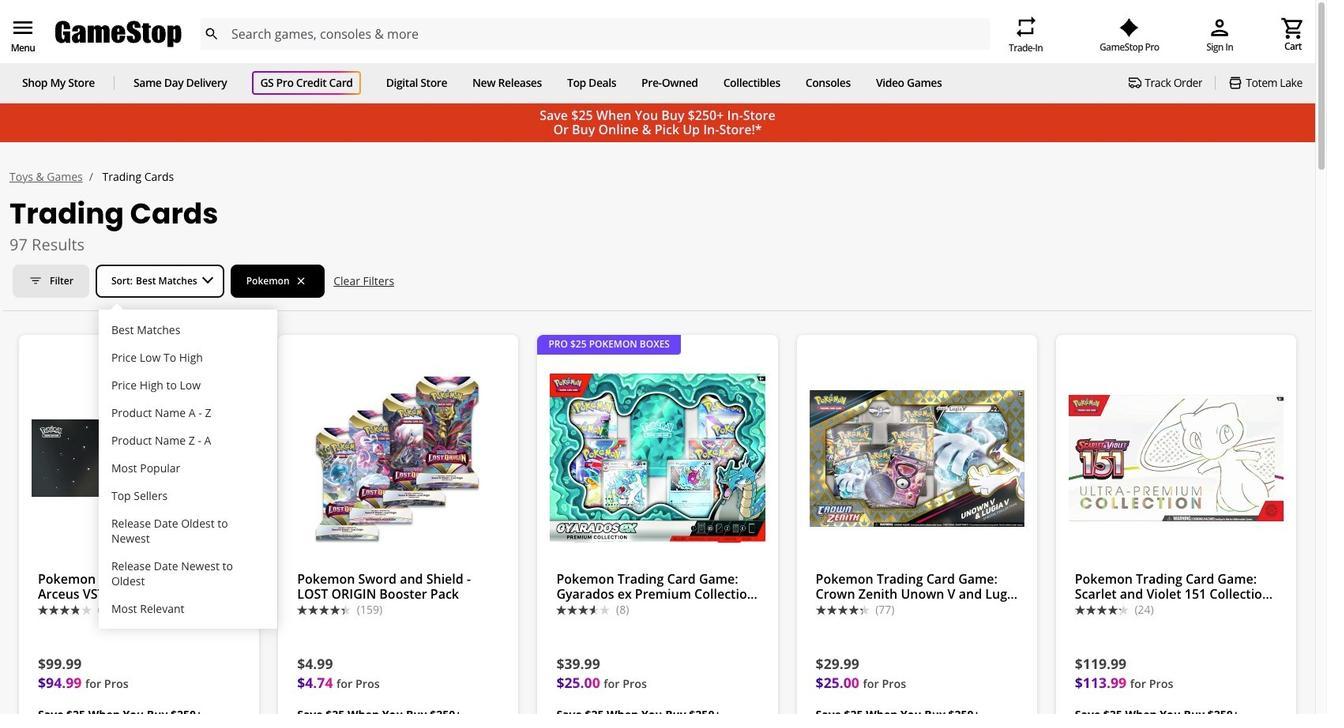 Task type: describe. For each thing, give the bounding box(es) containing it.
gamestop image
[[55, 19, 182, 49]]

gamestop pro icon image
[[1120, 18, 1140, 37]]



Task type: locate. For each thing, give the bounding box(es) containing it.
None search field
[[200, 18, 990, 50]]

profile image
[[1208, 15, 1233, 40]]

Search games, consoles & more search field
[[232, 18, 962, 50]]



